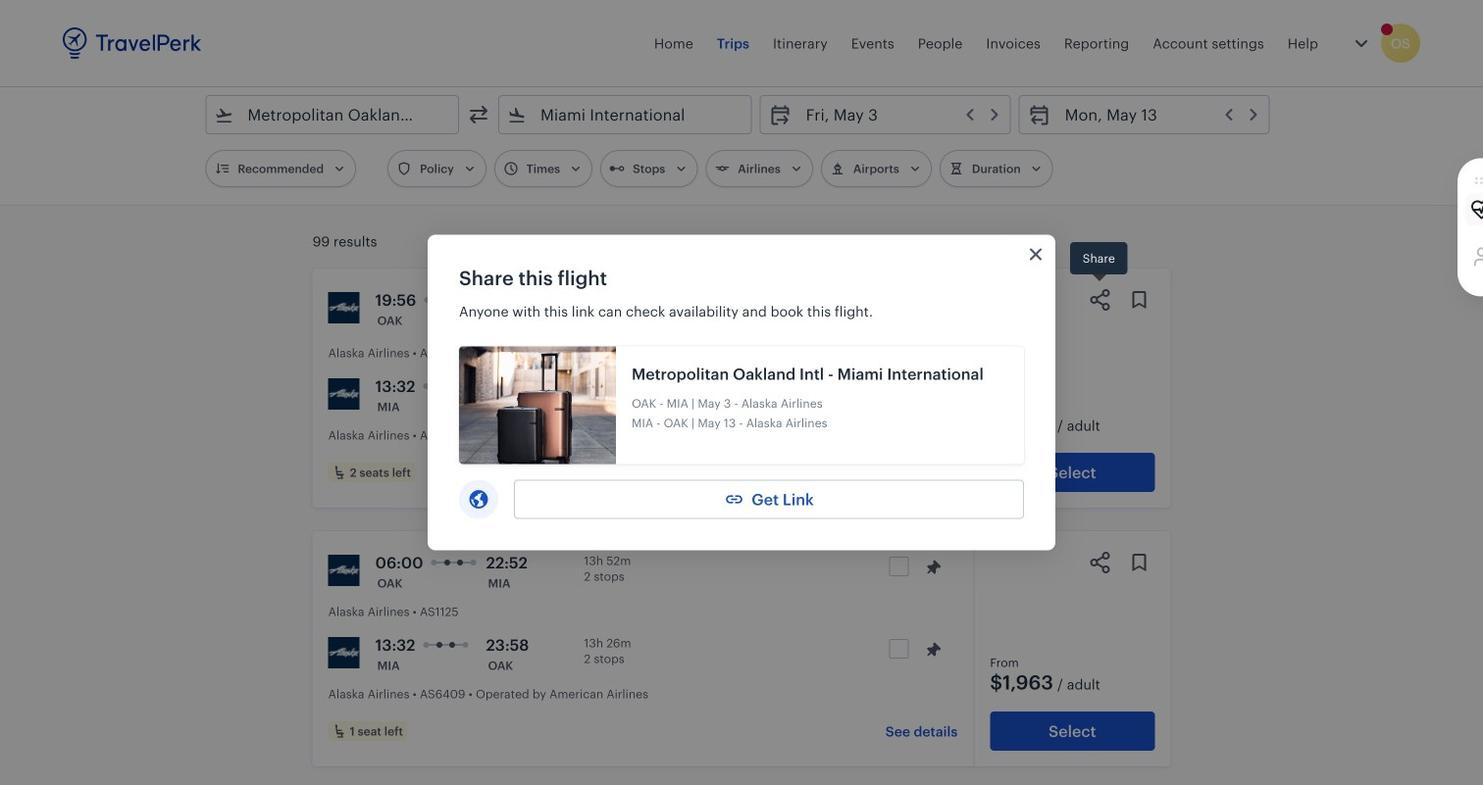 Task type: describe. For each thing, give the bounding box(es) containing it.
Return field
[[1051, 99, 1261, 130]]

2 alaska airlines image from the top
[[328, 555, 360, 587]]

To search field
[[527, 99, 726, 130]]

modalheader element
[[428, 235, 1055, 290]]

2 alaska airlines image from the top
[[328, 638, 360, 669]]

Depart field
[[792, 99, 1002, 130]]

From search field
[[234, 99, 433, 130]]



Task type: locate. For each thing, give the bounding box(es) containing it.
tooltip
[[1070, 242, 1128, 284]]

1 vertical spatial alaska airlines image
[[328, 638, 360, 669]]

0 vertical spatial alaska airlines image
[[328, 292, 360, 324]]

0 vertical spatial alaska airlines image
[[328, 379, 360, 410]]

alaska airlines image
[[328, 292, 360, 324], [328, 638, 360, 669]]

modalbody element
[[428, 290, 1055, 551]]

1 alaska airlines image from the top
[[328, 292, 360, 324]]

1 vertical spatial alaska airlines image
[[328, 555, 360, 587]]

alaska airlines image
[[328, 379, 360, 410], [328, 555, 360, 587]]

1 alaska airlines image from the top
[[328, 379, 360, 410]]



Task type: vqa. For each thing, say whether or not it's contained in the screenshot.
Alaska Airlines image
yes



